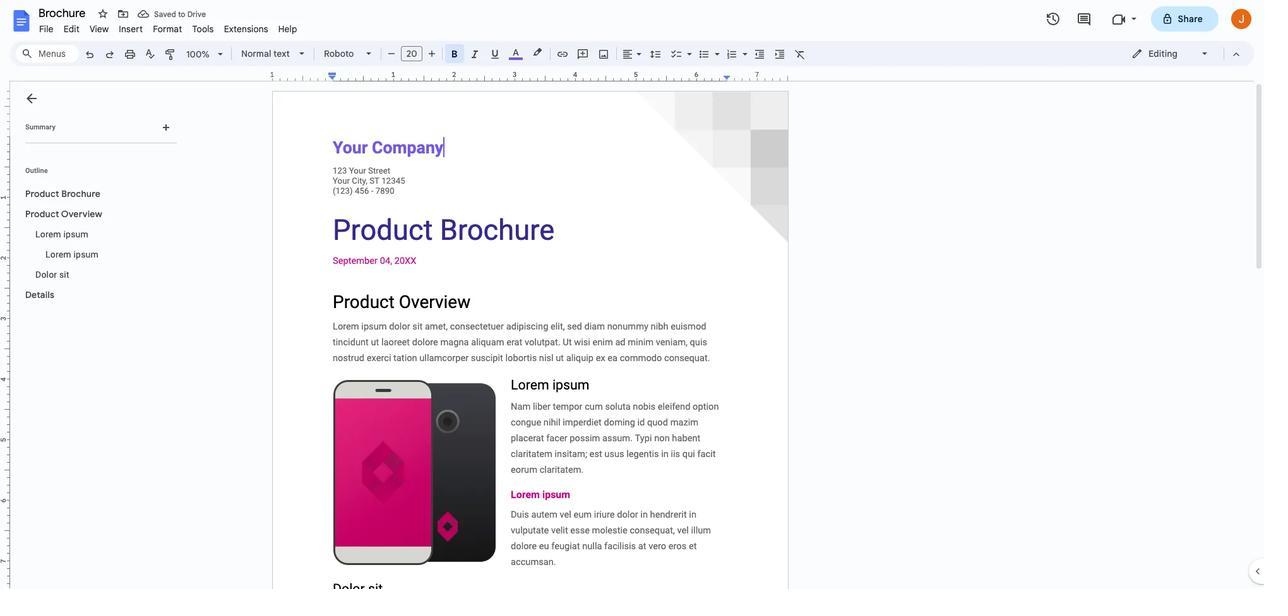 Task type: locate. For each thing, give the bounding box(es) containing it.
menu bar banner
[[0, 0, 1265, 589]]

format
[[153, 23, 182, 35]]

0 vertical spatial product
[[25, 188, 59, 200]]

format menu item
[[148, 21, 187, 37]]

help menu item
[[273, 21, 302, 37]]

1 vertical spatial lorem
[[45, 250, 71, 260]]

file menu item
[[34, 21, 59, 37]]

1 vertical spatial product
[[25, 208, 59, 220]]

summary
[[25, 123, 56, 131]]

lorem up sit
[[45, 250, 71, 260]]

product for product overview
[[25, 208, 59, 220]]

edit menu item
[[59, 21, 85, 37]]

1 product from the top
[[25, 188, 59, 200]]

text
[[274, 48, 290, 59]]

lorem ipsum down the product overview
[[35, 229, 88, 239]]

menu bar
[[34, 16, 302, 37]]

view menu item
[[85, 21, 114, 37]]

application
[[0, 0, 1265, 589]]

Star checkbox
[[94, 5, 112, 23]]

top margin image
[[0, 92, 9, 140]]

product
[[25, 188, 59, 200], [25, 208, 59, 220]]

lorem ipsum
[[35, 229, 88, 239], [45, 250, 99, 260]]

lorem down the product overview
[[35, 229, 61, 239]]

share button
[[1151, 6, 1219, 32]]

line & paragraph spacing image
[[649, 45, 663, 63]]

highlight color image
[[531, 45, 545, 60]]

product down outline at the top left
[[25, 188, 59, 200]]

lorem
[[35, 229, 61, 239], [45, 250, 71, 260]]

normal
[[241, 48, 271, 59]]

product down "product brochure"
[[25, 208, 59, 220]]

saved to drive button
[[135, 5, 209, 23]]

application containing share
[[0, 0, 1265, 589]]

2 product from the top
[[25, 208, 59, 220]]

ipsum
[[63, 229, 88, 239], [74, 250, 99, 260]]

dolor sit
[[35, 270, 69, 280]]

brochure
[[61, 188, 100, 200]]

menu bar containing file
[[34, 16, 302, 37]]

to
[[178, 9, 185, 19]]

Font size field
[[401, 46, 428, 62]]

1 vertical spatial ipsum
[[74, 250, 99, 260]]

extensions menu item
[[219, 21, 273, 37]]

product brochure
[[25, 188, 100, 200]]

lorem ipsum up sit
[[45, 250, 99, 260]]



Task type: vqa. For each thing, say whether or not it's contained in the screenshot.
Right Margin image
yes



Task type: describe. For each thing, give the bounding box(es) containing it.
Zoom field
[[181, 45, 229, 64]]

mode and view toolbar
[[1123, 41, 1247, 66]]

editing
[[1149, 48, 1178, 59]]

overview
[[61, 208, 102, 220]]

styles list. normal text selected. option
[[241, 45, 292, 63]]

edit
[[64, 23, 80, 35]]

editing button
[[1123, 44, 1219, 63]]

drive
[[187, 9, 206, 19]]

text color image
[[509, 45, 523, 60]]

insert menu item
[[114, 21, 148, 37]]

Menus field
[[16, 45, 79, 63]]

tools
[[192, 23, 214, 35]]

Rename text field
[[34, 5, 93, 20]]

tools menu item
[[187, 21, 219, 37]]

extensions
[[224, 23, 268, 35]]

view
[[90, 23, 109, 35]]

outline heading
[[10, 166, 182, 184]]

roboto
[[324, 48, 354, 59]]

Font size text field
[[402, 46, 422, 61]]

sit
[[59, 270, 69, 280]]

file
[[39, 23, 53, 35]]

0 vertical spatial ipsum
[[63, 229, 88, 239]]

details
[[25, 289, 54, 301]]

product for product brochure
[[25, 188, 59, 200]]

left margin image
[[273, 71, 337, 81]]

share
[[1179, 13, 1204, 25]]

0 vertical spatial lorem ipsum
[[35, 229, 88, 239]]

outline
[[25, 167, 48, 175]]

saved
[[154, 9, 176, 19]]

1
[[270, 70, 274, 79]]

normal text
[[241, 48, 290, 59]]

dolor
[[35, 270, 57, 280]]

Zoom text field
[[183, 45, 214, 63]]

summary heading
[[25, 123, 56, 133]]

1 vertical spatial lorem ipsum
[[45, 250, 99, 260]]

insert image image
[[597, 45, 611, 63]]

document outline element
[[10, 82, 182, 589]]

0 vertical spatial lorem
[[35, 229, 61, 239]]

saved to drive
[[154, 9, 206, 19]]

main toolbar
[[78, 0, 811, 490]]

product overview
[[25, 208, 102, 220]]

help
[[278, 23, 297, 35]]

menu bar inside menu bar banner
[[34, 16, 302, 37]]

right margin image
[[724, 71, 788, 81]]

insert
[[119, 23, 143, 35]]

roboto option
[[324, 45, 359, 63]]



